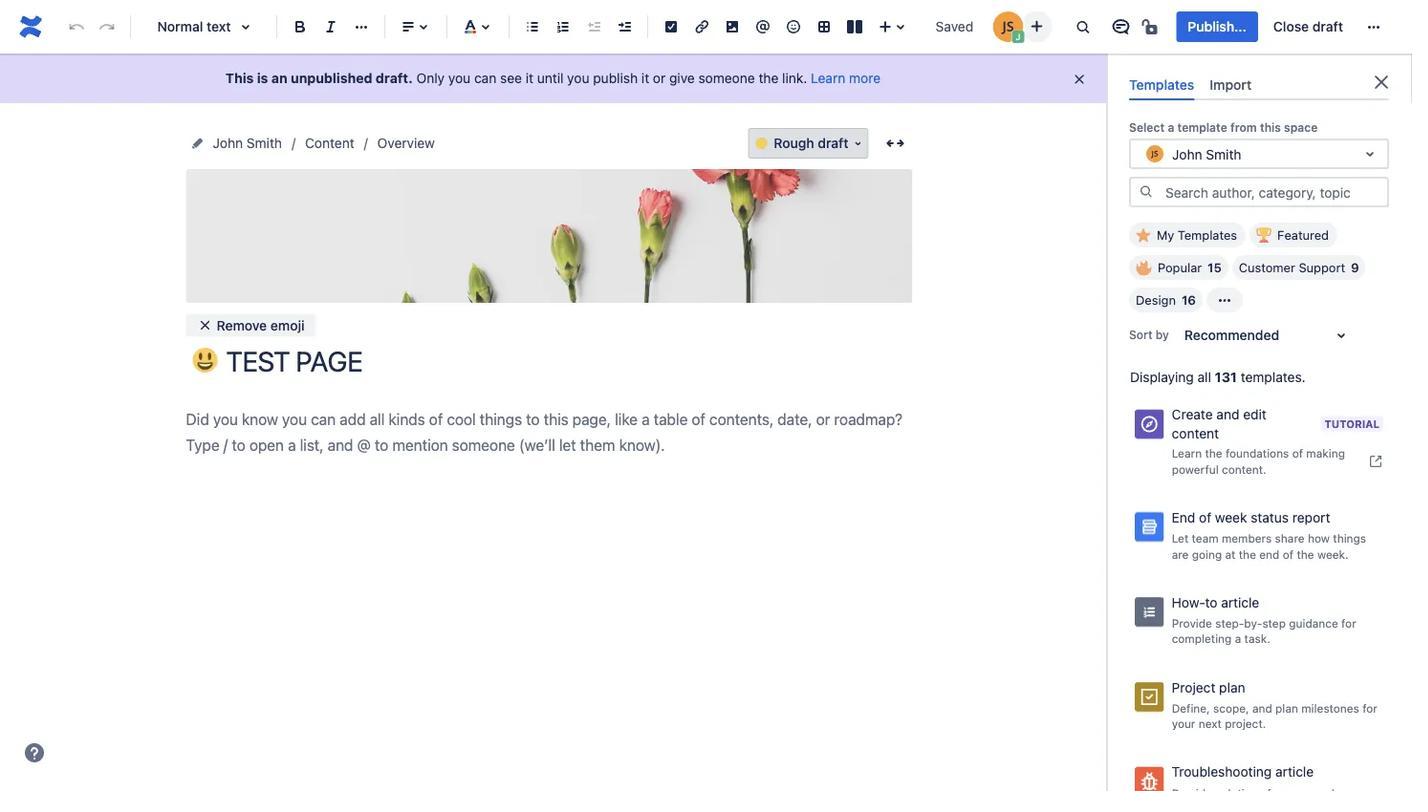 Task type: vqa. For each thing, say whether or not it's contained in the screenshot.
Mention icon
yes



Task type: locate. For each thing, give the bounding box(es) containing it.
john down template
[[1172, 146, 1202, 162]]

no restrictions image
[[1140, 15, 1163, 38]]

for inside how-to article provide step-by-step guidance for completing a task.
[[1341, 617, 1356, 630]]

article
[[1221, 595, 1259, 610], [1275, 765, 1314, 780]]

0 vertical spatial and
[[1216, 407, 1239, 423]]

you
[[448, 70, 471, 86], [567, 70, 589, 86]]

article up "step-"
[[1221, 595, 1259, 610]]

guidance
[[1289, 617, 1338, 630]]

milestones
[[1301, 702, 1359, 715]]

plan
[[1219, 680, 1245, 695], [1275, 702, 1298, 715]]

members
[[1222, 532, 1272, 545]]

article down project plan define, scope, and plan milestones for your next project. on the right
[[1275, 765, 1314, 780]]

1 vertical spatial plan
[[1275, 702, 1298, 715]]

indent tab image
[[613, 15, 636, 38]]

create and edit content
[[1172, 407, 1266, 441]]

from
[[1230, 121, 1257, 134]]

at
[[1225, 548, 1236, 561]]

close
[[1273, 19, 1309, 34]]

john smith right move this page icon
[[213, 135, 282, 151]]

my
[[1157, 228, 1174, 243]]

tutorial
[[1325, 418, 1380, 430]]

0 horizontal spatial article
[[1221, 595, 1259, 610]]

how-
[[1172, 595, 1205, 610]]

learn up powerful
[[1172, 447, 1202, 460]]

content
[[1172, 426, 1219, 441]]

templates
[[1129, 76, 1194, 92], [1178, 228, 1237, 243]]

smith
[[247, 135, 282, 151], [1206, 146, 1241, 162]]

1 horizontal spatial article
[[1275, 765, 1314, 780]]

move this page image
[[190, 136, 205, 151]]

0 horizontal spatial you
[[448, 70, 471, 86]]

it left or
[[641, 70, 649, 86]]

for right milestones
[[1362, 702, 1377, 715]]

mention image
[[751, 15, 774, 38]]

1 it from the left
[[526, 70, 533, 86]]

recommended button
[[1173, 320, 1364, 351]]

you right until
[[567, 70, 589, 86]]

0 vertical spatial for
[[1341, 617, 1356, 630]]

tab list
[[1121, 69, 1397, 101]]

outdent ⇧tab image
[[582, 15, 605, 38]]

align left image
[[397, 15, 420, 38]]

make page full-width image
[[884, 132, 907, 155]]

find and replace image
[[1071, 15, 1094, 38]]

131
[[1215, 370, 1237, 385]]

next
[[1199, 718, 1222, 731]]

1 vertical spatial learn
[[1172, 447, 1202, 460]]

it
[[526, 70, 533, 86], [641, 70, 649, 86]]

step-
[[1215, 617, 1244, 630]]

content.
[[1222, 463, 1266, 476]]

featured button
[[1250, 223, 1337, 248]]

action item image
[[660, 15, 683, 38]]

smith down select a template from this space
[[1206, 146, 1241, 162]]

remove
[[217, 317, 267, 333]]

the
[[759, 70, 779, 86], [1205, 447, 1222, 460], [1239, 548, 1256, 561], [1297, 548, 1314, 561]]

1 horizontal spatial and
[[1252, 702, 1272, 715]]

0 vertical spatial learn
[[811, 70, 845, 86]]

the up powerful
[[1205, 447, 1222, 460]]

article inside button
[[1275, 765, 1314, 780]]

1 vertical spatial a
[[1235, 633, 1241, 646]]

team
[[1192, 532, 1219, 545]]

learn
[[811, 70, 845, 86], [1172, 447, 1202, 460]]

the inside learn the foundations of making powerful content.
[[1205, 447, 1222, 460]]

0 horizontal spatial learn
[[811, 70, 845, 86]]

1 vertical spatial for
[[1362, 702, 1377, 715]]

template
[[1177, 121, 1227, 134]]

invite to edit image
[[1025, 15, 1048, 38]]

of down share
[[1283, 548, 1294, 561]]

create
[[1172, 407, 1213, 423]]

1 horizontal spatial it
[[641, 70, 649, 86]]

displaying all 131 templates.
[[1130, 370, 1306, 385]]

my templates button
[[1129, 223, 1246, 248]]

0 vertical spatial article
[[1221, 595, 1259, 610]]

layouts image
[[843, 15, 866, 38]]

a right select at top
[[1168, 121, 1174, 134]]

1 vertical spatial of
[[1199, 510, 1211, 525]]

1 you from the left
[[448, 70, 471, 86]]

link image
[[690, 15, 713, 38]]

let
[[1172, 532, 1189, 545]]

draft
[[1312, 19, 1343, 34]]

templates.
[[1241, 370, 1306, 385]]

0 horizontal spatial a
[[1168, 121, 1174, 134]]

and left edit
[[1216, 407, 1239, 423]]

troubleshooting article
[[1172, 765, 1314, 780]]

define,
[[1172, 702, 1210, 715]]

0 vertical spatial of
[[1292, 447, 1303, 460]]

you left can
[[448, 70, 471, 86]]

is
[[257, 70, 268, 86]]

1 vertical spatial templates
[[1178, 228, 1237, 243]]

table image
[[813, 15, 836, 38]]

john smith image
[[993, 11, 1023, 42]]

popular
[[1158, 261, 1202, 275]]

project
[[1172, 680, 1215, 695]]

sort by
[[1129, 328, 1169, 342]]

0 vertical spatial plan
[[1219, 680, 1245, 695]]

unpublished
[[291, 70, 372, 86]]

edit
[[1243, 407, 1266, 423]]

templates up 15
[[1178, 228, 1237, 243]]

redo ⌘⇧z image
[[96, 15, 119, 38]]

2 you from the left
[[567, 70, 589, 86]]

1 vertical spatial and
[[1252, 702, 1272, 715]]

0 vertical spatial templates
[[1129, 76, 1194, 92]]

1 horizontal spatial you
[[567, 70, 589, 86]]

content link
[[305, 132, 354, 155]]

0 horizontal spatial smith
[[247, 135, 282, 151]]

learn right link.
[[811, 70, 845, 86]]

sort
[[1129, 328, 1153, 342]]

for
[[1341, 617, 1356, 630], [1362, 702, 1377, 715]]

john smith
[[213, 135, 282, 151], [1172, 146, 1241, 162]]

Search author, category, topic field
[[1160, 179, 1387, 206]]

tab list containing templates
[[1121, 69, 1397, 101]]

:smiley: image
[[193, 348, 217, 373], [193, 348, 217, 373]]

1 horizontal spatial learn
[[1172, 447, 1202, 460]]

saved
[[936, 19, 973, 34]]

close templates and import image
[[1370, 71, 1393, 94]]

can
[[474, 70, 496, 86]]

close draft
[[1273, 19, 1343, 34]]

john right move this page icon
[[213, 135, 243, 151]]

troubleshooting article button
[[1125, 757, 1393, 792]]

confluence image
[[15, 11, 46, 42], [15, 11, 46, 42]]

a
[[1168, 121, 1174, 134], [1235, 633, 1241, 646]]

the left link.
[[759, 70, 779, 86]]

1 horizontal spatial a
[[1235, 633, 1241, 646]]

it right "see"
[[526, 70, 533, 86]]

0 horizontal spatial and
[[1216, 407, 1239, 423]]

things
[[1333, 532, 1366, 545]]

header
[[532, 244, 574, 259]]

of left the making
[[1292, 447, 1303, 460]]

image
[[577, 244, 613, 259]]

john smith down template
[[1172, 146, 1241, 162]]

1 horizontal spatial plan
[[1275, 702, 1298, 715]]

plan up scope,
[[1219, 680, 1245, 695]]

or
[[653, 70, 666, 86]]

provide
[[1172, 617, 1212, 630]]

for right guidance
[[1341, 617, 1356, 630]]

1 vertical spatial article
[[1275, 765, 1314, 780]]

design 16
[[1136, 293, 1196, 308]]

design
[[1136, 293, 1176, 308]]

john
[[213, 135, 243, 151], [1172, 146, 1202, 162]]

making
[[1306, 447, 1345, 460]]

templates up select at top
[[1129, 76, 1194, 92]]

support
[[1299, 261, 1345, 275]]

None text field
[[1143, 145, 1147, 164]]

0 horizontal spatial it
[[526, 70, 533, 86]]

project.
[[1225, 718, 1266, 731]]

of up team at the right bottom of page
[[1199, 510, 1211, 525]]

week
[[1215, 510, 1247, 525]]

your
[[1172, 718, 1195, 731]]

going
[[1192, 548, 1222, 561]]

search icon image
[[1139, 184, 1154, 200]]

smith down is
[[247, 135, 282, 151]]

plan left milestones
[[1275, 702, 1298, 715]]

and up project.
[[1252, 702, 1272, 715]]

the down members
[[1239, 548, 1256, 561]]

more image
[[1362, 15, 1385, 38]]

1 horizontal spatial for
[[1362, 702, 1377, 715]]

0 horizontal spatial for
[[1341, 617, 1356, 630]]

a down "step-"
[[1235, 633, 1241, 646]]



Task type: describe. For each thing, give the bounding box(es) containing it.
learn inside learn the foundations of making powerful content.
[[1172, 447, 1202, 460]]

article inside how-to article provide step-by-step guidance for completing a task.
[[1221, 595, 1259, 610]]

publish...
[[1188, 19, 1246, 34]]

content
[[305, 135, 354, 151]]

bullet list ⌘⇧8 image
[[521, 15, 544, 38]]

overview
[[377, 135, 435, 151]]

foundations
[[1226, 447, 1289, 460]]

update header image
[[486, 244, 613, 259]]

project plan define, scope, and plan milestones for your next project.
[[1172, 680, 1377, 731]]

normal text
[[157, 19, 231, 34]]

remove emoji
[[217, 317, 304, 333]]

1 horizontal spatial john
[[1172, 146, 1202, 162]]

customer support 9
[[1239, 261, 1359, 275]]

normal text button
[[139, 6, 269, 48]]

recommended
[[1184, 328, 1279, 343]]

open image
[[1358, 143, 1381, 166]]

emoji
[[270, 317, 304, 333]]

help image
[[23, 742, 46, 765]]

Main content area, start typing to enter text. text field
[[186, 406, 913, 459]]

until
[[537, 70, 563, 86]]

more formatting image
[[350, 15, 373, 38]]

are
[[1172, 548, 1189, 561]]

end
[[1172, 510, 1195, 525]]

1 horizontal spatial john smith
[[1172, 146, 1241, 162]]

publish
[[593, 70, 638, 86]]

comment icon image
[[1109, 15, 1132, 38]]

end
[[1259, 548, 1279, 561]]

status
[[1251, 510, 1289, 525]]

numbered list ⌘⇧7 image
[[552, 15, 575, 38]]

0 vertical spatial a
[[1168, 121, 1174, 134]]

more categories image
[[1213, 289, 1236, 312]]

how-to article provide step-by-step guidance for completing a task.
[[1172, 595, 1356, 646]]

a inside how-to article provide step-by-step guidance for completing a task.
[[1235, 633, 1241, 646]]

0 horizontal spatial john smith
[[213, 135, 282, 151]]

learn the foundations of making powerful content.
[[1172, 447, 1345, 476]]

remove emoji button
[[186, 314, 316, 337]]

close draft button
[[1262, 11, 1355, 42]]

an
[[271, 70, 287, 86]]

by-
[[1244, 617, 1262, 630]]

task.
[[1244, 633, 1270, 646]]

select
[[1129, 121, 1165, 134]]

publish... button
[[1176, 11, 1258, 42]]

overview link
[[377, 132, 435, 155]]

how
[[1308, 532, 1330, 545]]

displaying
[[1130, 370, 1194, 385]]

share
[[1275, 532, 1305, 545]]

john smith link
[[213, 132, 282, 155]]

import
[[1210, 76, 1252, 92]]

bold ⌘b image
[[289, 15, 312, 38]]

2 vertical spatial of
[[1283, 548, 1294, 561]]

and inside create and edit content
[[1216, 407, 1239, 423]]

update
[[486, 244, 529, 259]]

this
[[226, 70, 254, 86]]

text
[[207, 19, 231, 34]]

someone
[[698, 70, 755, 86]]

troubleshooting
[[1172, 765, 1272, 780]]

update header image button
[[480, 212, 619, 260]]

2 it from the left
[[641, 70, 649, 86]]

of inside learn the foundations of making powerful content.
[[1292, 447, 1303, 460]]

link.
[[782, 70, 807, 86]]

1 horizontal spatial smith
[[1206, 146, 1241, 162]]

remove emoji image
[[197, 318, 213, 333]]

Give this page a title text field
[[226, 346, 913, 378]]

and inside project plan define, scope, and plan milestones for your next project.
[[1252, 702, 1272, 715]]

customer
[[1239, 261, 1295, 275]]

featured
[[1277, 228, 1329, 243]]

0 horizontal spatial plan
[[1219, 680, 1245, 695]]

draft.
[[376, 70, 413, 86]]

all
[[1197, 370, 1211, 385]]

9
[[1351, 261, 1359, 275]]

week.
[[1317, 548, 1348, 561]]

by
[[1156, 328, 1169, 342]]

emoji image
[[782, 15, 805, 38]]

only
[[416, 70, 445, 86]]

0 horizontal spatial john
[[213, 135, 243, 151]]

learn more link
[[811, 70, 881, 86]]

give
[[669, 70, 695, 86]]

undo ⌘z image
[[65, 15, 88, 38]]

normal
[[157, 19, 203, 34]]

15
[[1208, 261, 1222, 275]]

italic ⌘i image
[[319, 15, 342, 38]]

completing
[[1172, 633, 1232, 646]]

dismiss image
[[1072, 72, 1087, 87]]

report
[[1292, 510, 1330, 525]]

step
[[1262, 617, 1286, 630]]

my templates
[[1157, 228, 1237, 243]]

the down "how"
[[1297, 548, 1314, 561]]

select a template from this space
[[1129, 121, 1318, 134]]

for inside project plan define, scope, and plan milestones for your next project.
[[1362, 702, 1377, 715]]

end of week status report let team members share how things are going at the end of the week.
[[1172, 510, 1366, 561]]

to
[[1205, 595, 1217, 610]]

add image, video, or file image
[[721, 15, 744, 38]]

powerful
[[1172, 463, 1219, 476]]

templates inside button
[[1178, 228, 1237, 243]]



